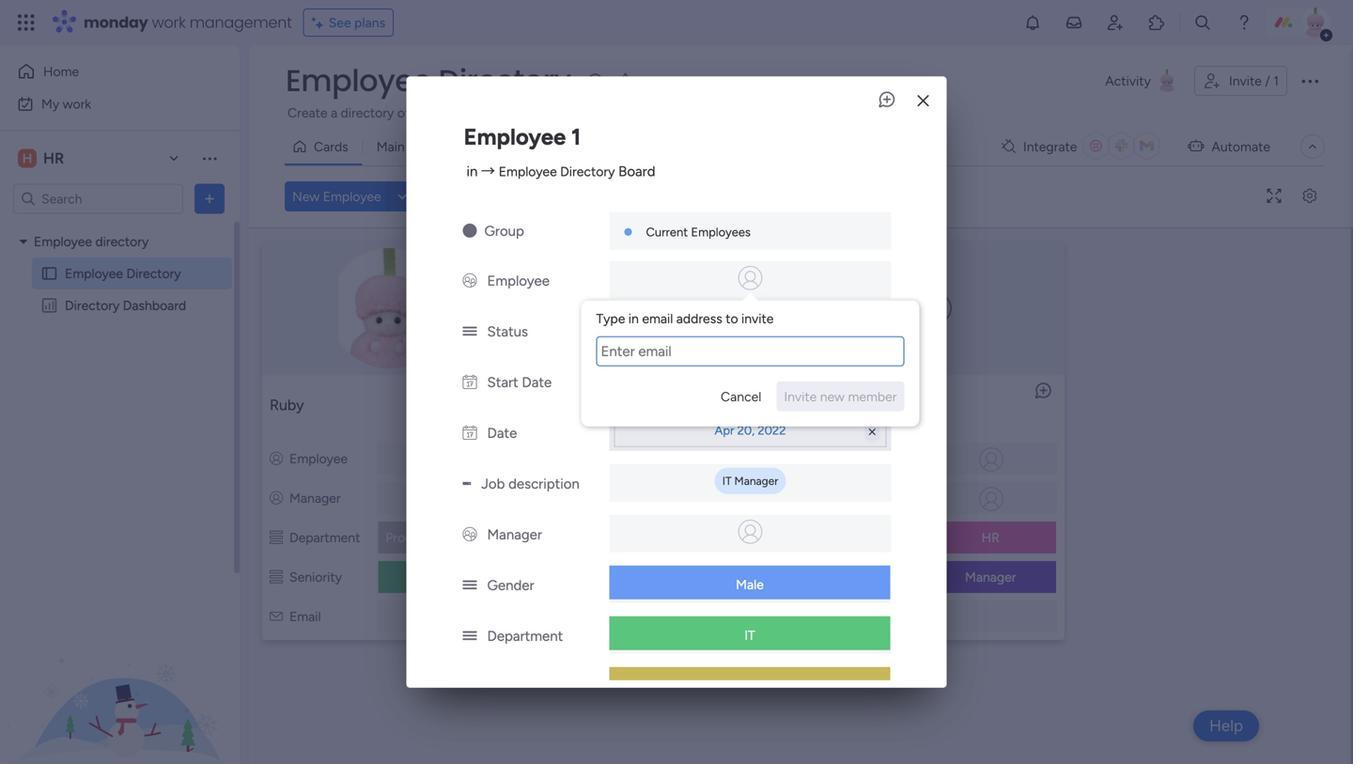 Task type: describe. For each thing, give the bounding box(es) containing it.
group
[[485, 223, 525, 240]]

invite / 1
[[1230, 73, 1280, 89]]

cards
[[314, 139, 349, 155]]

search everything image
[[1194, 13, 1213, 32]]

directory inside the in → employee directory board
[[561, 163, 615, 179]]

directory up past
[[439, 60, 571, 102]]

caret down image
[[20, 235, 27, 248]]

invite / 1 button
[[1195, 66, 1288, 96]]

and
[[459, 105, 481, 121]]

more
[[883, 104, 914, 120]]

main table
[[377, 139, 439, 155]]

add view image
[[465, 140, 472, 153]]

gender
[[488, 577, 535, 594]]

help image
[[1236, 13, 1254, 32]]

public board image
[[40, 265, 58, 283]]

job
[[482, 476, 505, 493]]

see more
[[858, 104, 914, 120]]

employee directory
[[34, 234, 149, 250]]

dapulse person column image for employee 1
[[544, 490, 557, 506]]

new
[[821, 389, 845, 405]]

ruby anderson image
[[1301, 8, 1331, 38]]

my
[[41, 96, 59, 112]]

production management
[[386, 530, 531, 546]]

rubys
[[411, 610, 445, 625]]

1 vertical spatial in
[[629, 311, 639, 327]]

moved
[[1017, 105, 1057, 121]]

directory inside list box
[[95, 234, 149, 250]]

directory right "public dashboard" image
[[65, 298, 120, 314]]

new employee
[[292, 189, 381, 205]]

invite new member button
[[777, 382, 905, 412]]

be
[[998, 105, 1013, 121]]

seniority for mid-level
[[488, 679, 544, 696]]

help button
[[1194, 711, 1260, 742]]

ruby
[[270, 396, 304, 414]]

it for it
[[745, 627, 756, 643]]

1 vertical spatial date
[[488, 425, 517, 442]]

process
[[842, 105, 888, 121]]

employee 1 inside dialog
[[464, 123, 581, 150]]

hr inside workspace selection element
[[43, 150, 64, 167]]

new
[[292, 189, 320, 205]]

apr 20, 2022
[[715, 423, 786, 438]]

member
[[849, 389, 897, 405]]

dapulse date column image
[[463, 374, 477, 391]]

using
[[1138, 105, 1170, 121]]

workspace selection element
[[18, 147, 67, 170]]

add to favorites image
[[616, 71, 635, 90]]

type
[[597, 311, 626, 327]]

3
[[888, 396, 896, 414]]

see plans button
[[303, 8, 394, 37]]

work for monday
[[152, 12, 186, 33]]

create
[[288, 105, 328, 121]]

dapulse date column image
[[463, 425, 477, 442]]

address
[[677, 311, 723, 327]]

v2 status image for seniority
[[463, 679, 477, 696]]

type in email address to invite
[[597, 311, 774, 327]]

1 vertical spatial employee 1
[[544, 396, 620, 414]]

management
[[190, 12, 292, 33]]

see for see more
[[858, 104, 880, 120]]

apps image
[[1148, 13, 1167, 32]]

rubys email
[[411, 610, 477, 625]]

home
[[43, 63, 79, 79]]

employee directory inside list box
[[65, 266, 181, 282]]

lottie animation element
[[0, 574, 240, 764]]

employee inside the in → employee directory board
[[499, 163, 557, 179]]

2 the from the left
[[1173, 105, 1193, 121]]

status
[[488, 323, 528, 340]]

/
[[1266, 73, 1271, 89]]

invite members image
[[1107, 13, 1125, 32]]

my work
[[41, 96, 91, 112]]

cards button
[[285, 132, 363, 162]]

dapulse integrations image
[[1002, 140, 1016, 154]]

level inside employee 1 dialog
[[751, 678, 777, 694]]

cancel button
[[714, 382, 769, 412]]

hr inside row group
[[982, 530, 1000, 546]]

1 horizontal spatial date
[[522, 374, 552, 391]]

directory dashboard
[[65, 298, 186, 314]]

invite
[[742, 311, 774, 327]]

plans
[[355, 15, 386, 31]]

current
[[413, 105, 456, 121]]

invite new member
[[785, 389, 897, 405]]

dapulse person column image for employee 3
[[818, 490, 831, 506]]

directory up dashboard at the top left of page
[[126, 266, 181, 282]]

current employees
[[646, 225, 751, 240]]

a
[[331, 105, 338, 121]]

monday
[[84, 12, 148, 33]]

it for it manager
[[723, 474, 732, 488]]

invite for invite / 1
[[1230, 73, 1263, 89]]

main table button
[[363, 132, 453, 162]]

male
[[736, 577, 764, 593]]

recruitment
[[770, 105, 839, 121]]

see plans
[[329, 15, 386, 31]]

1 horizontal spatial to
[[1060, 105, 1073, 121]]

invite for invite new member
[[785, 389, 817, 405]]

this
[[1076, 105, 1097, 121]]

help
[[1210, 716, 1244, 736]]

public dashboard image
[[40, 297, 58, 315]]

board
[[1101, 105, 1135, 121]]

0 horizontal spatial card cover image image
[[275, 248, 505, 368]]

lottie animation image
[[0, 574, 240, 764]]

of
[[398, 105, 410, 121]]

main
[[377, 139, 405, 155]]

email
[[642, 311, 674, 327]]

h
[[22, 150, 32, 166]]

it manager
[[723, 474, 779, 488]]

dashboard
[[123, 298, 186, 314]]

my work button
[[11, 89, 202, 119]]

email for employee 3
[[837, 609, 869, 625]]

Employee Directory field
[[281, 60, 576, 102]]

v2 status outline image for seniority
[[818, 569, 831, 585]]

employees.
[[513, 105, 580, 121]]

inbox image
[[1065, 13, 1084, 32]]

v2 status image for department
[[463, 628, 477, 645]]

v2 status outline image for department
[[270, 530, 283, 546]]



Task type: vqa. For each thing, say whether or not it's contained in the screenshot.
Admin at the top
no



Task type: locate. For each thing, give the bounding box(es) containing it.
invite left 'new'
[[785, 389, 817, 405]]

center.
[[1267, 105, 1307, 121]]

v2 status image for status
[[463, 323, 477, 340]]

employee inside button
[[323, 189, 381, 205]]

mid-level inside employee 1 dialog
[[723, 678, 777, 694]]

see
[[329, 15, 351, 31], [858, 104, 880, 120]]

Search in workspace field
[[39, 188, 157, 210]]

2 vertical spatial 1
[[614, 396, 620, 414]]

it down male
[[745, 627, 756, 643]]

feb 7, 2022
[[719, 372, 783, 387]]

1 horizontal spatial in
[[629, 311, 639, 327]]

1 horizontal spatial see
[[858, 104, 880, 120]]

3 v2 status image from the top
[[463, 679, 477, 696]]

list box
[[0, 222, 240, 575]]

1 horizontal spatial invite
[[1230, 73, 1263, 89]]

v2 multiple person column image for manager
[[463, 526, 477, 543]]

v2 status outline image up v2 status outline image
[[270, 530, 283, 546]]

active
[[731, 323, 769, 339]]

0 horizontal spatial employee directory
[[65, 266, 181, 282]]

during
[[706, 105, 744, 121]]

autopilot image
[[1189, 134, 1205, 158]]

department
[[290, 530, 360, 546], [563, 530, 634, 546], [837, 530, 908, 546], [488, 628, 563, 645]]

rubys email link
[[407, 610, 481, 625]]

2 v2 multiple person column image from the top
[[463, 526, 477, 543]]

1 vertical spatial see
[[858, 104, 880, 120]]

employee directory up 'directory dashboard'
[[65, 266, 181, 282]]

1 horizontal spatial directory
[[341, 105, 394, 121]]

monday work management
[[84, 12, 292, 33]]

0 horizontal spatial level
[[718, 569, 744, 585]]

2 vertical spatial v2 status image
[[463, 679, 477, 696]]

to
[[1060, 105, 1073, 121], [726, 311, 739, 327]]

Enter email field
[[597, 336, 905, 367]]

department for hr
[[837, 530, 908, 546]]

email for ruby
[[290, 609, 321, 625]]

create a directory of current and past employees. each applicant hired during the recruitment process can automatically be moved to this board using the automation center.
[[288, 105, 1307, 121]]

0 vertical spatial in
[[467, 163, 478, 180]]

date
[[522, 374, 552, 391], [488, 425, 517, 442]]

0 horizontal spatial invite
[[785, 389, 817, 405]]

seniority for manager
[[837, 569, 890, 585]]

2022 for apr 20, 2022
[[758, 423, 786, 438]]

0 vertical spatial employee 1
[[464, 123, 581, 150]]

0 vertical spatial 1
[[1274, 73, 1280, 89]]

work right monday
[[152, 12, 186, 33]]

0 horizontal spatial date
[[488, 425, 517, 442]]

0 vertical spatial v2 status outline image
[[270, 530, 283, 546]]

v2 multiple person column image for employee
[[463, 272, 477, 289]]

automation
[[1196, 105, 1263, 121]]

option
[[0, 225, 240, 228]]

2 horizontal spatial 1
[[1274, 73, 1280, 89]]

1 vertical spatial to
[[726, 311, 739, 327]]

activity button
[[1098, 66, 1187, 96]]

1 horizontal spatial mid-
[[723, 678, 751, 694]]

0 horizontal spatial 1
[[572, 123, 581, 150]]

to left the this
[[1060, 105, 1073, 121]]

the
[[747, 105, 766, 121], [1173, 105, 1193, 121]]

applicant
[[615, 105, 670, 121]]

1 horizontal spatial hr
[[982, 530, 1000, 546]]

in → employee directory board
[[467, 163, 656, 180]]

row group containing ruby
[[253, 232, 1348, 653]]

2 horizontal spatial card cover image image
[[923, 293, 953, 323]]

0 vertical spatial mid-
[[690, 569, 718, 585]]

1 vertical spatial mid-level
[[723, 678, 777, 694]]

see inside see plans button
[[329, 15, 351, 31]]

2 horizontal spatial email
[[837, 609, 869, 625]]

employees
[[691, 225, 751, 240]]

employee 3
[[818, 396, 896, 414]]

directory right a
[[341, 105, 394, 121]]

close image
[[918, 94, 929, 108]]

1 horizontal spatial work
[[152, 12, 186, 33]]

directory
[[439, 60, 571, 102], [561, 163, 615, 179], [126, 266, 181, 282], [65, 298, 120, 314]]

mid-level
[[690, 569, 744, 585], [723, 678, 777, 694]]

cancel
[[721, 389, 762, 405]]

1 inside dialog
[[572, 123, 581, 150]]

feb
[[719, 372, 739, 387]]

0 horizontal spatial the
[[747, 105, 766, 121]]

table
[[408, 139, 439, 155]]

work inside button
[[63, 96, 91, 112]]

1 horizontal spatial the
[[1173, 105, 1193, 121]]

list box containing employee directory
[[0, 222, 240, 575]]

v2 dropdown column image
[[463, 476, 471, 493]]

0 horizontal spatial mid-
[[690, 569, 718, 585]]

2022 right "7," in the right of the page
[[755, 372, 783, 387]]

activity
[[1106, 73, 1152, 89]]

job description
[[482, 476, 580, 493]]

1 horizontal spatial employee directory
[[286, 60, 571, 102]]

in right type
[[629, 311, 639, 327]]

work
[[152, 12, 186, 33], [63, 96, 91, 112]]

0 vertical spatial v2 status image
[[463, 323, 477, 340]]

dapulse person column image for ruby
[[270, 490, 283, 506]]

invite inside invite new member button
[[785, 389, 817, 405]]

invite left '/'
[[1230, 73, 1263, 89]]

v2 status outline image
[[270, 569, 283, 585]]

home button
[[11, 56, 202, 87]]

1 vertical spatial level
[[751, 678, 777, 694]]

card cover image image
[[275, 248, 505, 368], [649, 293, 679, 323], [923, 293, 953, 323]]

0 vertical spatial invite
[[1230, 73, 1263, 89]]

employee directory
[[286, 60, 571, 102], [65, 266, 181, 282]]

1 horizontal spatial level
[[751, 678, 777, 694]]

0 horizontal spatial work
[[63, 96, 91, 112]]

2 v2 status image from the top
[[463, 628, 477, 645]]

1 horizontal spatial 1
[[614, 396, 620, 414]]

dapulse person column image
[[270, 451, 283, 467]]

0 horizontal spatial to
[[726, 311, 739, 327]]

0 horizontal spatial v2 status outline image
[[270, 530, 283, 546]]

0 vertical spatial employee directory
[[286, 60, 571, 102]]

automate
[[1212, 139, 1271, 155]]

can
[[892, 105, 913, 121]]

new employee button
[[285, 181, 389, 212]]

1 v2 multiple person column image from the top
[[463, 272, 477, 289]]

employee directory up current at top
[[286, 60, 571, 102]]

v2 multiple person column image
[[463, 272, 477, 289], [463, 526, 477, 543]]

0 vertical spatial it
[[723, 474, 732, 488]]

0 vertical spatial work
[[152, 12, 186, 33]]

v2 email column image
[[818, 609, 831, 625]]

executive
[[415, 569, 472, 585]]

notifications image
[[1024, 13, 1043, 32]]

open full screen image
[[1260, 189, 1290, 204]]

0 vertical spatial see
[[329, 15, 351, 31]]

see more link
[[856, 102, 916, 121]]

1 down type
[[614, 396, 620, 414]]

0 vertical spatial mid-level
[[690, 569, 744, 585]]

department for it
[[488, 628, 563, 645]]

the right "using"
[[1173, 105, 1193, 121]]

employee 1
[[464, 123, 581, 150], [544, 396, 620, 414]]

1 v2 status image from the top
[[463, 323, 477, 340]]

0 horizontal spatial directory
[[95, 234, 149, 250]]

seniority for executive
[[290, 569, 342, 585]]

department for production management
[[290, 530, 360, 546]]

select product image
[[17, 13, 36, 32]]

1 right '/'
[[1274, 73, 1280, 89]]

v2 status image
[[463, 323, 477, 340], [463, 628, 477, 645], [463, 679, 477, 696]]

work for my
[[63, 96, 91, 112]]

0 vertical spatial 2022
[[755, 372, 783, 387]]

employee directory link
[[499, 163, 615, 179]]

start
[[488, 374, 519, 391]]

1 vertical spatial employee directory
[[65, 266, 181, 282]]

1 vertical spatial hr
[[982, 530, 1000, 546]]

seniority inside employee 1 dialog
[[488, 679, 544, 696]]

see inside see more link
[[858, 104, 880, 120]]

1 up the in → employee directory board
[[572, 123, 581, 150]]

1 the from the left
[[747, 105, 766, 121]]

1 vertical spatial v2 multiple person column image
[[463, 526, 477, 543]]

1 vertical spatial v2 status outline image
[[818, 569, 831, 585]]

current
[[646, 225, 688, 240]]

0 vertical spatial to
[[1060, 105, 1073, 121]]

7,
[[742, 372, 752, 387]]

0 horizontal spatial see
[[329, 15, 351, 31]]

0 vertical spatial level
[[718, 569, 744, 585]]

1 vertical spatial invite
[[785, 389, 817, 405]]

invite
[[1230, 73, 1263, 89], [785, 389, 817, 405]]

1 horizontal spatial it
[[745, 627, 756, 643]]

mid-
[[690, 569, 718, 585], [723, 678, 751, 694]]

0 vertical spatial date
[[522, 374, 552, 391]]

collapse board header image
[[1306, 139, 1321, 154]]

production
[[386, 530, 451, 546]]

level
[[718, 569, 744, 585], [751, 678, 777, 694]]

1 vertical spatial work
[[63, 96, 91, 112]]

card cover image image for employee 3
[[923, 293, 953, 323]]

v2 status outline image up v2 email column icon
[[818, 569, 831, 585]]

0 horizontal spatial it
[[723, 474, 732, 488]]

20,
[[738, 423, 755, 438]]

board
[[619, 163, 656, 180]]

the right during
[[747, 105, 766, 121]]

invite inside invite / 1 'button'
[[1230, 73, 1263, 89]]

email right v2 email column icon
[[837, 609, 869, 625]]

each
[[583, 105, 612, 121]]

2022
[[755, 372, 783, 387], [758, 423, 786, 438]]

1 inside row group
[[614, 396, 620, 414]]

management
[[454, 530, 531, 546]]

level inside row group
[[718, 569, 744, 585]]

workspace image
[[18, 148, 37, 169]]

it down apr
[[723, 474, 732, 488]]

1 horizontal spatial email
[[448, 610, 477, 625]]

1 vertical spatial 1
[[572, 123, 581, 150]]

hired
[[673, 105, 703, 121]]

→
[[481, 163, 496, 180]]

manager
[[735, 474, 779, 488], [290, 490, 341, 506], [563, 490, 615, 506], [837, 490, 889, 506], [488, 526, 542, 543], [966, 569, 1017, 585]]

integrate
[[1024, 139, 1078, 155]]

see left plans
[[329, 15, 351, 31]]

apr
[[715, 423, 735, 438]]

directory down search in workspace field
[[95, 234, 149, 250]]

date right dapulse date column icon
[[488, 425, 517, 442]]

v2 multiple person column image down v2 sun icon
[[463, 272, 477, 289]]

to left invite on the top right
[[726, 311, 739, 327]]

1 horizontal spatial v2 status outline image
[[818, 569, 831, 585]]

hr
[[43, 150, 64, 167], [982, 530, 1000, 546]]

1 horizontal spatial card cover image image
[[649, 293, 679, 323]]

directory left board
[[561, 163, 615, 179]]

work right the 'my'
[[63, 96, 91, 112]]

1 inside 'button'
[[1274, 73, 1280, 89]]

mid- inside row group
[[690, 569, 718, 585]]

0 horizontal spatial hr
[[43, 150, 64, 167]]

employee 1 down employees.
[[464, 123, 581, 150]]

1 vertical spatial v2 status image
[[463, 628, 477, 645]]

mid- inside employee 1 dialog
[[723, 678, 751, 694]]

2022 for feb 7, 2022
[[755, 372, 783, 387]]

automatically
[[916, 105, 995, 121]]

v2 email column image
[[270, 609, 283, 625]]

see for see plans
[[329, 15, 351, 31]]

v2 multiple person column image up the executive
[[463, 526, 477, 543]]

dapulse person column image
[[818, 451, 831, 467], [270, 490, 283, 506], [544, 490, 557, 506], [818, 490, 831, 506]]

see left the more
[[858, 104, 880, 120]]

angle down image
[[398, 189, 407, 204]]

to inside employee 1 dialog
[[726, 311, 739, 327]]

employee
[[286, 60, 431, 102], [464, 123, 566, 150], [499, 163, 557, 179], [323, 189, 381, 205], [34, 234, 92, 250], [65, 266, 123, 282], [488, 272, 550, 289], [544, 396, 610, 414], [818, 396, 884, 414], [290, 451, 348, 467], [563, 451, 622, 467], [837, 451, 896, 467]]

0 horizontal spatial in
[[467, 163, 478, 180]]

in left the →
[[467, 163, 478, 180]]

employee 1 down start date
[[544, 396, 620, 414]]

v2 sun image
[[463, 223, 477, 240]]

card cover image image for employee 1
[[649, 293, 679, 323]]

email down v2 status icon
[[448, 610, 477, 625]]

0 vertical spatial v2 multiple person column image
[[463, 272, 477, 289]]

1 vertical spatial it
[[745, 627, 756, 643]]

show board description image
[[584, 71, 607, 90]]

in
[[467, 163, 478, 180], [629, 311, 639, 327]]

start date
[[488, 374, 552, 391]]

0 vertical spatial hr
[[43, 150, 64, 167]]

v2 status image
[[463, 577, 477, 594]]

1 vertical spatial mid-
[[723, 678, 751, 694]]

description
[[509, 476, 580, 493]]

employee 1 dialog
[[407, 76, 947, 764]]

0 vertical spatial directory
[[341, 105, 394, 121]]

row group
[[253, 232, 1348, 653]]

1 vertical spatial directory
[[95, 234, 149, 250]]

email right v2 email column image
[[290, 609, 321, 625]]

0 horizontal spatial email
[[290, 609, 321, 625]]

department inside employee 1 dialog
[[488, 628, 563, 645]]

1 vertical spatial 2022
[[758, 423, 786, 438]]

date right start
[[522, 374, 552, 391]]

settings image
[[1296, 189, 1326, 204]]

v2 status outline image
[[270, 530, 283, 546], [818, 569, 831, 585]]

2022 right 20, at the right bottom of page
[[758, 423, 786, 438]]



